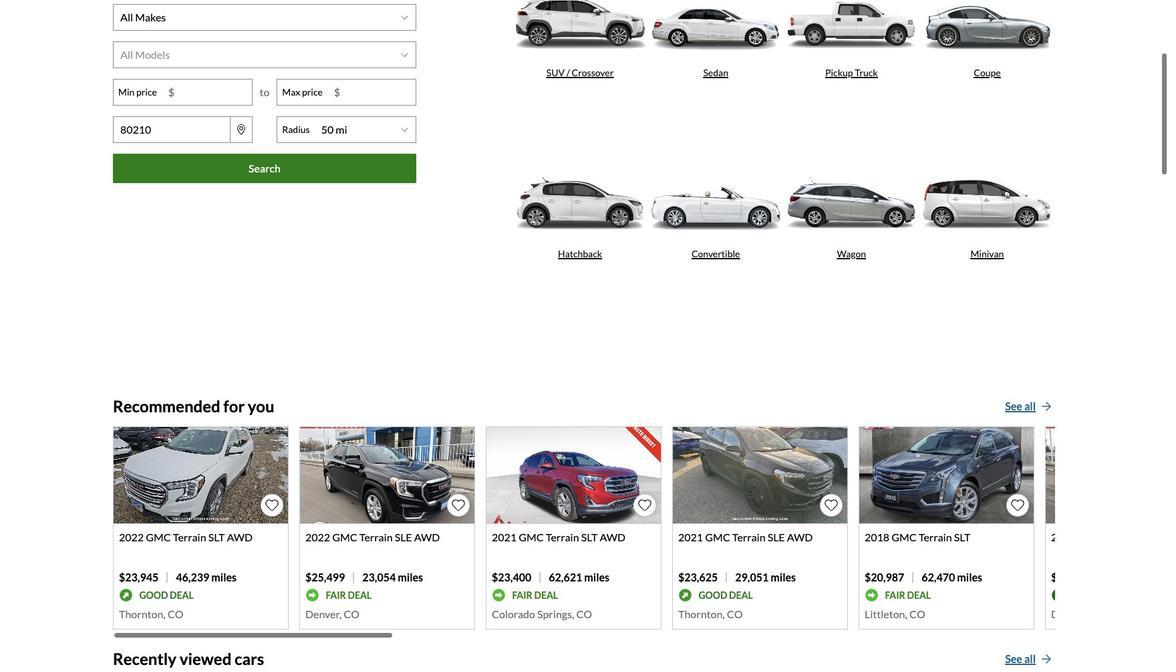 Task type: vqa. For each thing, say whether or not it's contained in the screenshot.
Denver,
yes



Task type: locate. For each thing, give the bounding box(es) containing it.
good deal
[[139, 589, 194, 601], [699, 589, 753, 601]]

thornton,
[[119, 608, 166, 621], [679, 608, 725, 621]]

co right littleton,
[[910, 608, 926, 621]]

2022 gmc terrain sle awd
[[306, 531, 440, 544]]

awd
[[227, 531, 253, 544], [414, 531, 440, 544], [600, 531, 626, 544], [787, 531, 813, 544]]

good deal down 46,239
[[139, 589, 194, 601]]

deal down 29,051
[[729, 589, 753, 601]]

1 price from the left
[[136, 86, 157, 98]]

deal down 46,239
[[170, 589, 194, 601]]

gmc right 2023
[[1078, 531, 1104, 544]]

miles for 62,470 miles
[[958, 571, 983, 584]]

miles right 46,239
[[211, 571, 237, 584]]

fair for $20,987
[[885, 589, 906, 601]]

0 horizontal spatial sle
[[395, 531, 412, 544]]

2 price from the left
[[302, 86, 323, 98]]

awd up 62,621 miles
[[600, 531, 626, 544]]

awd up 23,054 miles
[[414, 531, 440, 544]]

1 horizontal spatial good
[[699, 589, 728, 601]]

fair down $23,400
[[512, 589, 533, 601]]

2 see from the top
[[1006, 653, 1023, 665]]

co down $25,499
[[344, 608, 360, 621]]

5 miles from the left
[[958, 571, 983, 584]]

4 co from the left
[[727, 608, 743, 621]]

deal down '23,054'
[[348, 589, 372, 601]]

0 vertical spatial all
[[1025, 400, 1036, 413]]

2 all from the top
[[1025, 653, 1036, 665]]

0 vertical spatial chevron down image
[[401, 13, 408, 21]]

awd for 2022 gmc terrain slt awd
[[227, 531, 253, 544]]

1 good from the left
[[139, 589, 168, 601]]

5 co from the left
[[910, 608, 926, 621]]

0 horizontal spatial thornton, co
[[119, 608, 184, 621]]

denver, co for 2023
[[1052, 608, 1106, 621]]

1 chevron down image from the top
[[401, 13, 408, 21]]

1 horizontal spatial thornton, co
[[679, 608, 743, 621]]

sle for 29,051
[[768, 531, 785, 544]]

denver, co
[[306, 608, 360, 621], [1052, 608, 1106, 621]]

gmc right 2018
[[892, 531, 917, 544]]

co for $25,499
[[344, 608, 360, 621]]

good down $23,945
[[139, 589, 168, 601]]

0 horizontal spatial 2022
[[119, 531, 144, 544]]

terrain up 46,239
[[173, 531, 206, 544]]

/
[[567, 67, 570, 78]]

2022 up $25,499
[[306, 531, 330, 544]]

thornton, co down $23,945
[[119, 608, 184, 621]]

2 awd from the left
[[414, 531, 440, 544]]

fair for $23,400
[[512, 589, 533, 601]]

thornton, down $23,625
[[679, 608, 725, 621]]

0 vertical spatial see
[[1006, 400, 1023, 413]]

2 terrain from the left
[[359, 531, 393, 544]]

2022 for 2022 gmc terrain slt awd
[[119, 531, 144, 544]]

see left see all image
[[1006, 400, 1023, 413]]

1 horizontal spatial denver, co
[[1052, 608, 1106, 621]]

fair deal up colorado springs, co
[[512, 589, 558, 601]]

2021 gmc terrain sle awd image
[[673, 427, 848, 524]]

price for max price
[[302, 86, 323, 98]]

1 horizontal spatial 2021
[[679, 531, 703, 544]]

2022 gmc terrain sle awd image
[[300, 427, 475, 524]]

co down 29,051
[[727, 608, 743, 621]]

1 vertical spatial chevron down image
[[401, 125, 408, 133]]

thornton, co for $23,945
[[119, 608, 184, 621]]

wagon link
[[784, 165, 920, 346]]

deal up colorado springs, co
[[534, 589, 558, 601]]

gmc up $23,625
[[705, 531, 730, 544]]

0 horizontal spatial good deal
[[139, 589, 194, 601]]

see all
[[1006, 400, 1036, 413], [1006, 653, 1036, 665]]

2 miles from the left
[[398, 571, 423, 584]]

5 terrain from the left
[[919, 531, 952, 544]]

2 sle from the left
[[768, 531, 785, 544]]

2022 for 2022 gmc terrain sle awd
[[306, 531, 330, 544]]

chevron down image up chevron down icon
[[401, 13, 408, 21]]

gmc up $25,499
[[332, 531, 357, 544]]

see left see all icon
[[1006, 653, 1023, 665]]

1 horizontal spatial price
[[302, 86, 323, 98]]

1 gmc from the left
[[146, 531, 171, 544]]

2021
[[492, 531, 517, 544], [679, 531, 703, 544]]

3 miles from the left
[[585, 571, 610, 584]]

good
[[139, 589, 168, 601], [699, 589, 728, 601]]

1 2022 from the left
[[119, 531, 144, 544]]

1 fair deal from the left
[[326, 589, 372, 601]]

0 vertical spatial see all
[[1006, 400, 1036, 413]]

2 thornton, from the left
[[679, 608, 725, 621]]

all left see all image
[[1025, 400, 1036, 413]]

1 horizontal spatial sle
[[768, 531, 785, 544]]

1 good deal from the left
[[139, 589, 194, 601]]

see all left see all icon
[[1006, 653, 1036, 665]]

1 horizontal spatial denver,
[[1052, 608, 1088, 621]]

2 2021 from the left
[[679, 531, 703, 544]]

suv / crossover body style image
[[512, 0, 648, 60]]

fair deal up littleton, co
[[885, 589, 931, 601]]

2 horizontal spatial fair deal
[[885, 589, 931, 601]]

sedan link
[[648, 0, 784, 165]]

denver, co down $25,499
[[306, 608, 360, 621]]

terrain for 46,239 miles
[[173, 531, 206, 544]]

4 miles from the left
[[771, 571, 796, 584]]

2022 up $23,945
[[119, 531, 144, 544]]

1 horizontal spatial fair
[[512, 589, 533, 601]]

fair for $25,499
[[326, 589, 346, 601]]

1 denver, from the left
[[306, 608, 342, 621]]

1 thornton, co from the left
[[119, 608, 184, 621]]

max
[[282, 86, 300, 98]]

1 vertical spatial see
[[1006, 653, 1023, 665]]

fair deal for $25,499
[[326, 589, 372, 601]]

2 deal from the left
[[348, 589, 372, 601]]

miles right 62,621
[[585, 571, 610, 584]]

0 horizontal spatial price
[[136, 86, 157, 98]]

slt left aw
[[1141, 531, 1158, 544]]

hatchback body style image
[[512, 165, 648, 241]]

2 co from the left
[[344, 608, 360, 621]]

5 deal from the left
[[907, 589, 931, 601]]

4 deal from the left
[[729, 589, 753, 601]]

terrain up '23,054'
[[359, 531, 393, 544]]

co down $25,999
[[1090, 608, 1106, 621]]

search button
[[113, 154, 416, 183]]

hatchback
[[558, 248, 602, 260]]

thornton, for $23,625
[[679, 608, 725, 621]]

slt up 46,239 miles
[[208, 531, 225, 544]]

denver, down $25,499
[[306, 608, 342, 621]]

0 horizontal spatial denver,
[[306, 608, 342, 621]]

pickup truck
[[826, 67, 878, 78]]

co down 46,239
[[168, 608, 184, 621]]

good deal down 29,051
[[699, 589, 753, 601]]

4 awd from the left
[[787, 531, 813, 544]]

see all link
[[1002, 397, 1056, 416], [1002, 650, 1056, 669]]

awd up 46,239 miles
[[227, 531, 253, 544]]

2 horizontal spatial fair
[[885, 589, 906, 601]]

denver,
[[306, 608, 342, 621], [1052, 608, 1088, 621]]

3 deal from the left
[[534, 589, 558, 601]]

awd up 29,051 miles
[[787, 531, 813, 544]]

suv
[[547, 67, 565, 78]]

1 fair from the left
[[326, 589, 346, 601]]

2 see all from the top
[[1006, 653, 1036, 665]]

4 slt from the left
[[1141, 531, 1158, 544]]

1 co from the left
[[168, 608, 184, 621]]

gmc
[[146, 531, 171, 544], [332, 531, 357, 544], [519, 531, 544, 544], [705, 531, 730, 544], [892, 531, 917, 544], [1078, 531, 1104, 544]]

good for $23,625
[[699, 589, 728, 601]]

3 terrain from the left
[[546, 531, 579, 544]]

chevron down image
[[401, 13, 408, 21], [401, 125, 408, 133]]

0 vertical spatial see all link
[[1002, 397, 1056, 416]]

all for recommended for you
[[1025, 400, 1036, 413]]

price right min
[[136, 86, 157, 98]]

terrain for 29,051 miles
[[733, 531, 766, 544]]

2 denver, from the left
[[1052, 608, 1088, 621]]

0 horizontal spatial fair
[[326, 589, 346, 601]]

price right the "max"
[[302, 86, 323, 98]]

2 good from the left
[[699, 589, 728, 601]]

awd for 2022 gmc terrain sle awd
[[414, 531, 440, 544]]

thornton, co
[[119, 608, 184, 621], [679, 608, 743, 621]]

miles right 62,470
[[958, 571, 983, 584]]

min
[[118, 86, 135, 98]]

slt up 62,470 miles
[[954, 531, 971, 544]]

sle
[[395, 531, 412, 544], [768, 531, 785, 544]]

2021 up $23,625
[[679, 531, 703, 544]]

46,239 miles
[[176, 571, 237, 584]]

3 co from the left
[[577, 608, 592, 621]]

0 horizontal spatial 2021
[[492, 531, 517, 544]]

all
[[1025, 400, 1036, 413], [1025, 653, 1036, 665]]

1 terrain from the left
[[173, 531, 206, 544]]

see all left see all image
[[1006, 400, 1036, 413]]

2 thornton, co from the left
[[679, 608, 743, 621]]

terrain for 23,054 miles
[[359, 531, 393, 544]]

4 gmc from the left
[[705, 531, 730, 544]]

1 horizontal spatial fair deal
[[512, 589, 558, 601]]

1 vertical spatial see all
[[1006, 653, 1036, 665]]

chevron down image
[[401, 51, 408, 59]]

see all link for recently viewed cars
[[1002, 650, 1056, 669]]

convertible body style image
[[648, 165, 784, 241]]

see all image
[[1042, 654, 1052, 665]]

awd for 2021 gmc terrain sle awd
[[787, 531, 813, 544]]

recently
[[113, 649, 177, 668]]

4 terrain from the left
[[733, 531, 766, 544]]

see
[[1006, 400, 1023, 413], [1006, 653, 1023, 665]]

littleton,
[[865, 608, 908, 621]]

all left see all icon
[[1025, 653, 1036, 665]]

0 horizontal spatial good
[[139, 589, 168, 601]]

denver, co down $25,999
[[1052, 608, 1106, 621]]

1 thornton, from the left
[[119, 608, 166, 621]]

2021 up $23,400
[[492, 531, 517, 544]]

colorado springs, co
[[492, 608, 592, 621]]

2 2022 from the left
[[306, 531, 330, 544]]

1 see from the top
[[1006, 400, 1023, 413]]

2 see all link from the top
[[1002, 650, 1056, 669]]

2022 gmc terrain slt awd
[[119, 531, 253, 544]]

terrain up 62,470
[[919, 531, 952, 544]]

3 fair deal from the left
[[885, 589, 931, 601]]

minivan body style image
[[920, 165, 1056, 241]]

fair deal for $20,987
[[885, 589, 931, 601]]

1 vertical spatial see all link
[[1002, 650, 1056, 669]]

$25,999
[[1052, 571, 1091, 584]]

miles for 62,621 miles
[[585, 571, 610, 584]]

3 awd from the left
[[600, 531, 626, 544]]

0 horizontal spatial thornton,
[[119, 608, 166, 621]]

3 gmc from the left
[[519, 531, 544, 544]]

1 horizontal spatial good deal
[[699, 589, 753, 601]]

co for $23,625
[[727, 608, 743, 621]]

23,054
[[363, 571, 396, 584]]

all for recently viewed cars
[[1025, 653, 1036, 665]]

2021 gmc terrain sle awd
[[679, 531, 813, 544]]

slt
[[208, 531, 225, 544], [581, 531, 598, 544], [954, 531, 971, 544], [1141, 531, 1158, 544]]

coupe
[[974, 67, 1001, 78]]

2 denver, co from the left
[[1052, 608, 1106, 621]]

2 fair deal from the left
[[512, 589, 558, 601]]

pickup truck link
[[784, 0, 920, 165]]

co right springs,
[[577, 608, 592, 621]]

$23,945
[[119, 571, 159, 584]]

2018 gmc terrain slt image
[[860, 427, 1034, 524]]

3 slt from the left
[[954, 531, 971, 544]]

terrain left aw
[[1106, 531, 1139, 544]]

6 co from the left
[[1090, 608, 1106, 621]]

gmc for $25,499
[[332, 531, 357, 544]]

deal
[[170, 589, 194, 601], [348, 589, 372, 601], [534, 589, 558, 601], [729, 589, 753, 601], [907, 589, 931, 601]]

2018 gmc terrain slt
[[865, 531, 971, 544]]

co
[[168, 608, 184, 621], [344, 608, 360, 621], [577, 608, 592, 621], [727, 608, 743, 621], [910, 608, 926, 621], [1090, 608, 1106, 621]]

deal for 62,470 miles
[[907, 589, 931, 601]]

1 2021 from the left
[[492, 531, 517, 544]]

1 vertical spatial all
[[1025, 653, 1036, 665]]

deal down 62,470
[[907, 589, 931, 601]]

chevron down image down max price number field
[[401, 125, 408, 133]]

0 horizontal spatial denver, co
[[306, 608, 360, 621]]

fair down $25,499
[[326, 589, 346, 601]]

2022
[[119, 531, 144, 544], [306, 531, 330, 544]]

sle up 29,051 miles
[[768, 531, 785, 544]]

price
[[136, 86, 157, 98], [302, 86, 323, 98]]

2023
[[1052, 531, 1076, 544]]

1 sle from the left
[[395, 531, 412, 544]]

1 deal from the left
[[170, 589, 194, 601]]

fair deal down $25,499
[[326, 589, 372, 601]]

thornton, down $23,945
[[119, 608, 166, 621]]

max price
[[282, 86, 323, 98]]

2018
[[865, 531, 890, 544]]

1 all from the top
[[1025, 400, 1036, 413]]

6 terrain from the left
[[1106, 531, 1139, 544]]

thornton, co down $23,625
[[679, 608, 743, 621]]

5 gmc from the left
[[892, 531, 917, 544]]

2 gmc from the left
[[332, 531, 357, 544]]

gmc for $23,945
[[146, 531, 171, 544]]

terrain
[[173, 531, 206, 544], [359, 531, 393, 544], [546, 531, 579, 544], [733, 531, 766, 544], [919, 531, 952, 544], [1106, 531, 1139, 544]]

1 see all link from the top
[[1002, 397, 1056, 416]]

1 slt from the left
[[208, 531, 225, 544]]

miles right '23,054'
[[398, 571, 423, 584]]

pickup
[[826, 67, 853, 78]]

sle up 23,054 miles
[[395, 531, 412, 544]]

0 horizontal spatial fair deal
[[326, 589, 372, 601]]

colorado
[[492, 608, 535, 621]]

miles right 29,051
[[771, 571, 796, 584]]

good down $23,625
[[699, 589, 728, 601]]

23,054 miles
[[363, 571, 423, 584]]

terrain up 62,621
[[546, 531, 579, 544]]

2 good deal from the left
[[699, 589, 753, 601]]

2 fair from the left
[[512, 589, 533, 601]]

1 see all from the top
[[1006, 400, 1036, 413]]

fair
[[326, 589, 346, 601], [512, 589, 533, 601], [885, 589, 906, 601]]

1 miles from the left
[[211, 571, 237, 584]]

terrain up 29,051
[[733, 531, 766, 544]]

find my location image
[[237, 124, 245, 135]]

3 fair from the left
[[885, 589, 906, 601]]

slt up 62,621 miles
[[581, 531, 598, 544]]

gmc up $23,400
[[519, 531, 544, 544]]

miles
[[211, 571, 237, 584], [398, 571, 423, 584], [585, 571, 610, 584], [771, 571, 796, 584], [958, 571, 983, 584]]

fair up littleton, co
[[885, 589, 906, 601]]

denver, down $25,999
[[1052, 608, 1088, 621]]

62,470
[[922, 571, 956, 584]]

1 awd from the left
[[227, 531, 253, 544]]

1 horizontal spatial 2022
[[306, 531, 330, 544]]

slt for 2022 gmc terrain slt awd
[[208, 531, 225, 544]]

gmc up $23,945
[[146, 531, 171, 544]]

Max price number field
[[327, 79, 416, 105]]

denver, for 2023
[[1052, 608, 1088, 621]]

2 slt from the left
[[581, 531, 598, 544]]

2021 for 2021 gmc terrain slt awd
[[492, 531, 517, 544]]

1 horizontal spatial thornton,
[[679, 608, 725, 621]]

coupe body style image
[[920, 0, 1056, 60]]

radius
[[282, 124, 310, 135]]

fair deal
[[326, 589, 372, 601], [512, 589, 558, 601], [885, 589, 931, 601]]

1 denver, co from the left
[[306, 608, 360, 621]]



Task type: describe. For each thing, give the bounding box(es) containing it.
62,470 miles
[[922, 571, 983, 584]]

denver, for 2022
[[306, 608, 342, 621]]

2023 gmc terrain slt awd image
[[1046, 427, 1169, 524]]

springs,
[[538, 608, 574, 621]]

see for recommended for you
[[1006, 400, 1023, 413]]

slt for 2021 gmc terrain slt awd
[[581, 531, 598, 544]]

see all for recommended for you
[[1006, 400, 1036, 413]]

price for min price
[[136, 86, 157, 98]]

min price
[[118, 86, 157, 98]]

$25,499
[[306, 571, 345, 584]]

convertible link
[[648, 165, 784, 346]]

gmc for $23,400
[[519, 531, 544, 544]]

slt for 2023 gmc terrain slt aw
[[1141, 531, 1158, 544]]

littleton, co
[[865, 608, 926, 621]]

29,051 miles
[[736, 571, 796, 584]]

Zip Code telephone field
[[113, 116, 230, 143]]

hatchback link
[[512, 165, 648, 346]]

deal for 46,239 miles
[[170, 589, 194, 601]]

denver, co for 2022
[[306, 608, 360, 621]]

for
[[224, 396, 245, 416]]

deal for 29,051 miles
[[729, 589, 753, 601]]

viewed
[[180, 649, 232, 668]]

miles for 46,239 miles
[[211, 571, 237, 584]]

crossover
[[572, 67, 614, 78]]

aw
[[1160, 531, 1169, 544]]

$20,987
[[865, 571, 905, 584]]

2022 gmc terrain slt awd image
[[114, 427, 288, 524]]

2 chevron down image from the top
[[401, 125, 408, 133]]

2021 gmc terrain slt awd image
[[487, 427, 661, 524]]

recommended
[[113, 396, 220, 416]]

minivan
[[971, 248, 1004, 260]]

terrain for 62,470 miles
[[919, 531, 952, 544]]

sle for 23,054
[[395, 531, 412, 544]]

awd for 2021 gmc terrain slt awd
[[600, 531, 626, 544]]

sedan
[[704, 67, 729, 78]]

convertible
[[692, 248, 740, 260]]

search
[[249, 162, 281, 174]]

6 gmc from the left
[[1078, 531, 1104, 544]]

good for $23,945
[[139, 589, 168, 601]]

wagon body style image
[[784, 165, 920, 241]]

thornton, co for $23,625
[[679, 608, 743, 621]]

slt for 2018 gmc terrain slt
[[954, 531, 971, 544]]

truck
[[855, 67, 878, 78]]

gmc for $23,625
[[705, 531, 730, 544]]

to
[[260, 85, 270, 98]]

minivan link
[[920, 165, 1056, 346]]

deal for 23,054 miles
[[348, 589, 372, 601]]

good deal for $23,945
[[139, 589, 194, 601]]

co for $20,987
[[910, 608, 926, 621]]

recommended for you
[[113, 396, 274, 416]]

miles for 23,054 miles
[[398, 571, 423, 584]]

coupe link
[[920, 0, 1056, 165]]

sedan body style image
[[648, 0, 784, 60]]

wagon
[[837, 248, 866, 260]]

recently viewed cars
[[113, 649, 264, 668]]

terrain for 62,621 miles
[[546, 531, 579, 544]]

see all image
[[1042, 401, 1052, 412]]

pickup truck body style image
[[784, 0, 920, 60]]

$23,625
[[679, 571, 718, 584]]

2021 for 2021 gmc terrain sle awd
[[679, 531, 703, 544]]

deal for 62,621 miles
[[534, 589, 558, 601]]

see for recently viewed cars
[[1006, 653, 1023, 665]]

suv / crossover link
[[512, 0, 648, 165]]

$23,400
[[492, 571, 532, 584]]

gmc for $20,987
[[892, 531, 917, 544]]

2021 gmc terrain slt awd
[[492, 531, 626, 544]]

2023 gmc terrain slt aw
[[1052, 531, 1169, 544]]

29,051
[[736, 571, 769, 584]]

good deal for $23,625
[[699, 589, 753, 601]]

see all link for recommended for you
[[1002, 397, 1056, 416]]

46,239
[[176, 571, 209, 584]]

suv / crossover
[[547, 67, 614, 78]]

Min price number field
[[162, 79, 252, 105]]

miles for 29,051 miles
[[771, 571, 796, 584]]

thornton, for $23,945
[[119, 608, 166, 621]]

co for $23,945
[[168, 608, 184, 621]]

cars
[[235, 649, 264, 668]]

fair deal for $23,400
[[512, 589, 558, 601]]

you
[[248, 396, 274, 416]]

see all for recently viewed cars
[[1006, 653, 1036, 665]]

62,621 miles
[[549, 571, 610, 584]]

62,621
[[549, 571, 582, 584]]



